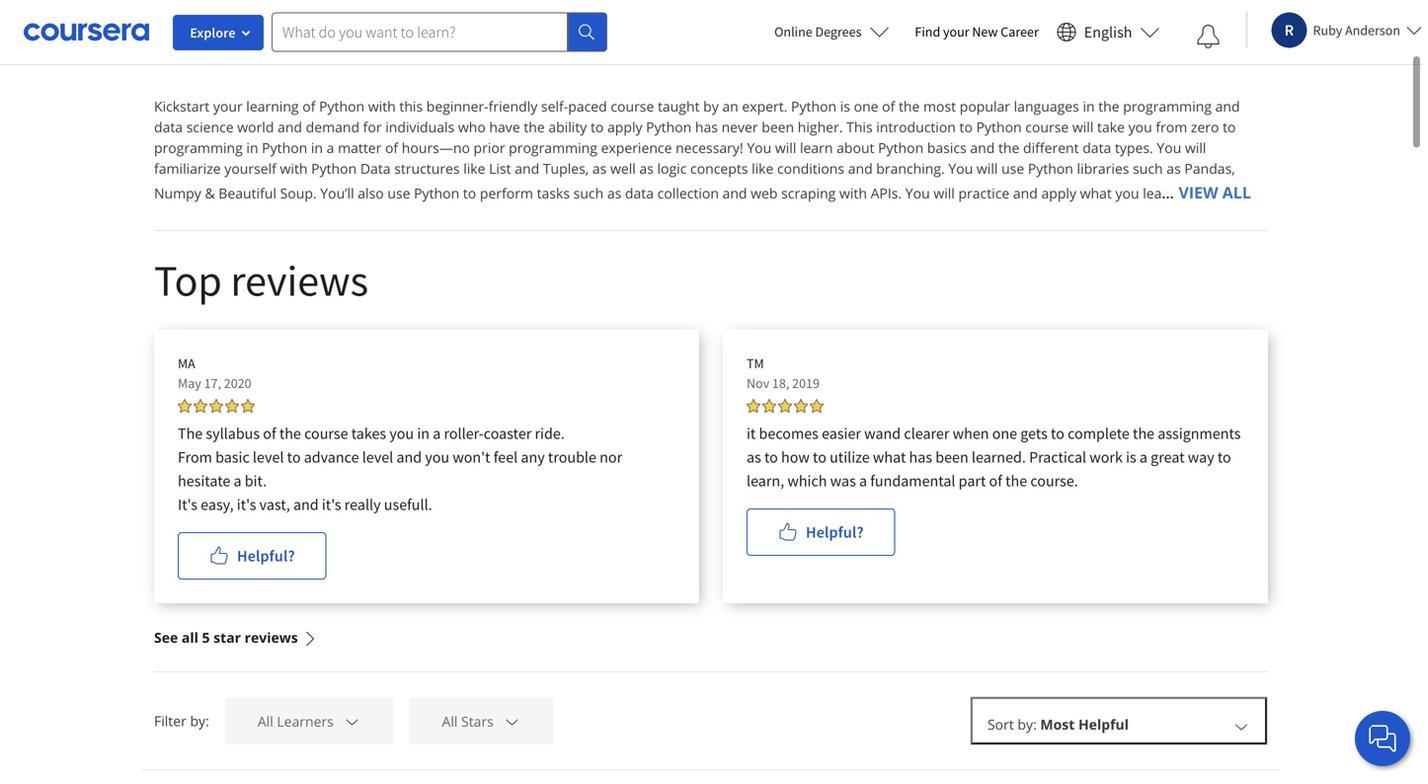 Task type: describe. For each thing, give the bounding box(es) containing it.
taught
[[658, 97, 700, 116]]

necessary!
[[676, 138, 744, 157]]

python up branching. at right
[[878, 138, 924, 157]]

list
[[489, 159, 511, 178]]

the left different
[[999, 138, 1020, 157]]

python down different
[[1028, 159, 1074, 178]]

been inside 'it becomes easier wand clearer when one gets to complete the assignments as to how to utilize what has been learned. practical work is a great way to learn, which was a fundamental part of the course.'
[[936, 448, 969, 467]]

1 like from the left
[[464, 159, 486, 178]]

will left take
[[1073, 118, 1094, 136]]

have
[[490, 118, 520, 136]]

career
[[1001, 23, 1039, 41]]

takes
[[351, 424, 386, 444]]

0 vertical spatial reviews
[[231, 253, 369, 308]]

the inside the syllabus of the course takes you in a roller-coaster ride. from basic level to advance level and you won't feel any trouble nor hesitate a bit. it's easy, it's vast, and it's really usefull.
[[279, 424, 301, 444]]

easier
[[822, 424, 862, 444]]

tasks
[[537, 184, 570, 203]]

types.
[[1115, 138, 1154, 157]]

0 vertical spatial apply
[[608, 118, 643, 136]]

1 horizontal spatial helpful? button
[[747, 509, 896, 556]]

was
[[831, 471, 856, 491]]

the syllabus of the course takes you in a roller-coaster ride. from basic level to advance level and you won't feel any trouble nor hesitate a bit. it's easy, it's vast, and it's really usefull.
[[178, 424, 623, 515]]

a right "was"
[[860, 471, 868, 491]]

find
[[915, 23, 941, 41]]

sort
[[988, 715, 1015, 734]]

easy,
[[201, 495, 234, 515]]

scraping
[[782, 184, 836, 203]]

is inside the kickstart your learning of python with this beginner-friendly self-paced course taught by an expert. python is one of the most popular languages in the programming and data science world and demand for individuals who have the ability to apply python has never been higher.    this introduction to python course will take you from zero to programming in python in a matter of hours—no prior programming experience necessary! you will learn about python basics and the different data types. you will familiarize yourself with python data structures like list and tuples, as well as logic concepts like conditions and branching. you will use python libraries such as pandas, numpy & beautiful soup. you'll also use python to perform tasks such as data collection and web scraping with apis.    you will practice and apply what you lea ... view all
[[841, 97, 851, 116]]

when
[[953, 424, 990, 444]]

the
[[178, 424, 203, 444]]

of inside the syllabus of the course takes you in a roller-coaster ride. from basic level to advance level and you won't feel any trouble nor hesitate a bit. it's easy, it's vast, and it's really usefull.
[[263, 424, 276, 444]]

learn,
[[747, 471, 785, 491]]

the up great
[[1133, 424, 1155, 444]]

coaster
[[484, 424, 532, 444]]

basic
[[216, 448, 250, 467]]

lea
[[1143, 184, 1162, 203]]

6 filled star image from the left
[[779, 399, 792, 413]]

chevron down image for learners
[[343, 713, 361, 731]]

web
[[751, 184, 778, 203]]

course
[[340, 19, 466, 74]]

conditions
[[778, 159, 845, 178]]

gets
[[1021, 424, 1048, 444]]

one inside the kickstart your learning of python with this beginner-friendly self-paced course taught by an expert. python is one of the most popular languages in the programming and data science world and demand for individuals who have the ability to apply python has never been higher.    this introduction to python course will take you from zero to programming in python in a matter of hours—no prior programming experience necessary! you will learn about python basics and the different data types. you will familiarize yourself with python data structures like list and tuples, as well as logic concepts like conditions and branching. you will use python libraries such as pandas, numpy & beautiful soup. you'll also use python to perform tasks such as data collection and web scraping with apis.    you will practice and apply what you lea ... view all
[[854, 97, 879, 116]]

of up data
[[385, 138, 398, 157]]

0 horizontal spatial helpful? button
[[178, 533, 327, 580]]

1 filled star image from the left
[[241, 399, 255, 413]]

2 horizontal spatial programming
[[1124, 97, 1212, 116]]

to left how on the right bottom
[[765, 448, 778, 467]]

as up ...
[[1167, 159, 1181, 178]]

to down popular
[[960, 118, 973, 136]]

trouble
[[548, 448, 597, 467]]

as left well
[[593, 159, 607, 178]]

helpful? for helpful? button to the left
[[237, 546, 295, 566]]

course.
[[1031, 471, 1079, 491]]

about
[[837, 138, 875, 157]]

you down basics
[[949, 159, 974, 178]]

0 vertical spatial use
[[1002, 159, 1025, 178]]

kickstart your learning of python with this beginner-friendly self-paced course taught by an expert. python is one of the most popular languages in the programming and data science world and demand for individuals who have the ability to apply python has never been higher.    this introduction to python course will take you from zero to programming in python in a matter of hours—no prior programming experience necessary! you will learn about python basics and the different data types. you will familiarize yourself with python data structures like list and tuples, as well as logic concepts like conditions and branching. you will use python libraries such as pandas, numpy & beautiful soup. you'll also use python to perform tasks such as data collection and web scraping with apis.    you will practice and apply what you lea ... view all
[[154, 97, 1252, 203]]

about the course
[[154, 19, 466, 74]]

see all 5 star reviews button
[[154, 604, 318, 672]]

take
[[1098, 118, 1125, 136]]

python up demand
[[319, 97, 365, 116]]

ma may 17, 2020
[[178, 355, 252, 392]]

and right basics
[[971, 138, 995, 157]]

you down never
[[747, 138, 772, 157]]

as inside 'it becomes easier wand clearer when one gets to complete the assignments as to how to utilize what has been learned. practical work is a great way to learn, which was a fundamental part of the course.'
[[747, 448, 762, 467]]

of up demand
[[303, 97, 316, 116]]

python down structures
[[414, 184, 460, 203]]

all for all stars
[[442, 712, 458, 731]]

to right way
[[1218, 448, 1232, 467]]

becomes
[[759, 424, 819, 444]]

to right how on the right bottom
[[813, 448, 827, 467]]

in up the yourself
[[246, 138, 258, 157]]

find your new career link
[[905, 20, 1049, 44]]

which
[[788, 471, 827, 491]]

tm
[[747, 355, 764, 372]]

tm nov 18, 2019
[[747, 355, 820, 392]]

and down about
[[848, 159, 873, 178]]

zero
[[1191, 118, 1220, 136]]

1 vertical spatial such
[[574, 184, 604, 203]]

fundamental
[[871, 471, 956, 491]]

new
[[973, 23, 998, 41]]

individuals
[[386, 118, 455, 136]]

won't
[[453, 448, 491, 467]]

2020
[[224, 374, 252, 392]]

you right takes
[[390, 424, 414, 444]]

2 like from the left
[[752, 159, 774, 178]]

and down the learning
[[278, 118, 302, 136]]

one inside 'it becomes easier wand clearer when one gets to complete the assignments as to how to utilize what has been learned. practical work is a great way to learn, which was a fundamental part of the course.'
[[993, 424, 1018, 444]]

0 horizontal spatial use
[[388, 184, 411, 203]]

top
[[154, 253, 222, 308]]

helpful? for the right helpful? button
[[806, 523, 864, 542]]

will left learn
[[775, 138, 797, 157]]

learned.
[[972, 448, 1026, 467]]

ma
[[178, 355, 195, 372]]

collection
[[658, 184, 719, 203]]

ability
[[549, 118, 587, 136]]

python down popular
[[977, 118, 1022, 136]]

course inside the syllabus of the course takes you in a roller-coaster ride. from basic level to advance level and you won't feel any trouble nor hesitate a bit. it's easy, it's vast, and it's really usefull.
[[304, 424, 348, 444]]

and right list
[[515, 159, 540, 178]]

0 vertical spatial data
[[154, 118, 183, 136]]

roller-
[[444, 424, 484, 444]]

you left lea
[[1116, 184, 1140, 203]]

to down paced
[[591, 118, 604, 136]]

5 filled star image from the left
[[747, 399, 761, 413]]

2 level from the left
[[362, 448, 393, 467]]

in down demand
[[311, 138, 323, 157]]

learning
[[246, 97, 299, 116]]

great
[[1151, 448, 1185, 467]]

8 filled star image from the left
[[810, 399, 824, 413]]

beautiful
[[219, 184, 277, 203]]

&
[[205, 184, 215, 203]]

1 vertical spatial course
[[1026, 118, 1069, 136]]

what inside the kickstart your learning of python with this beginner-friendly self-paced course taught by an expert. python is one of the most popular languages in the programming and data science world and demand for individuals who have the ability to apply python has never been higher.    this introduction to python course will take you from zero to programming in python in a matter of hours—no prior programming experience necessary! you will learn about python basics and the different data types. you will familiarize yourself with python data structures like list and tuples, as well as logic concepts like conditions and branching. you will use python libraries such as pandas, numpy & beautiful soup. you'll also use python to perform tasks such as data collection and web scraping with apis.    you will practice and apply what you lea ... view all
[[1081, 184, 1112, 203]]

r
[[1285, 20, 1295, 40]]

online degrees button
[[759, 10, 905, 53]]

a left bit.
[[234, 471, 242, 491]]

python down taught at the left of the page
[[646, 118, 692, 136]]

most
[[1041, 715, 1075, 734]]

branching.
[[877, 159, 945, 178]]

ride.
[[535, 424, 565, 444]]

17,
[[204, 374, 221, 392]]

online
[[775, 23, 813, 41]]

by: for filter
[[190, 712, 209, 731]]

and up usefull.
[[397, 448, 422, 467]]

filter
[[154, 712, 187, 731]]

2 it's from the left
[[322, 495, 341, 515]]

will down the zero
[[1186, 138, 1207, 157]]

soup.
[[280, 184, 317, 203]]

0 horizontal spatial programming
[[154, 138, 243, 157]]

complete
[[1068, 424, 1130, 444]]

2 filled star image from the left
[[194, 399, 207, 413]]

yourself
[[225, 159, 277, 178]]

tuples,
[[543, 159, 589, 178]]

1 it's from the left
[[237, 495, 256, 515]]

of inside 'it becomes easier wand clearer when one gets to complete the assignments as to how to utilize what has been learned. practical work is a great way to learn, which was a fundamental part of the course.'
[[990, 471, 1003, 491]]

a left great
[[1140, 448, 1148, 467]]

the down the learned. at the right
[[1006, 471, 1028, 491]]

kickstart
[[154, 97, 210, 116]]

this
[[847, 118, 873, 136]]

experience
[[601, 138, 672, 157]]

world
[[237, 118, 274, 136]]



Task type: vqa. For each thing, say whether or not it's contained in the screenshot.
loud megaphone image at the top right
no



Task type: locate. For each thing, give the bounding box(es) containing it.
such
[[1133, 159, 1164, 178], [574, 184, 604, 203]]

1 vertical spatial helpful?
[[237, 546, 295, 566]]

helpful? button down vast,
[[178, 533, 327, 580]]

the down the self-
[[524, 118, 545, 136]]

like up web
[[752, 159, 774, 178]]

your inside the kickstart your learning of python with this beginner-friendly self-paced course taught by an expert. python is one of the most popular languages in the programming and data science world and demand for individuals who have the ability to apply python has never been higher.    this introduction to python course will take you from zero to programming in python in a matter of hours—no prior programming experience necessary! you will learn about python basics and the different data types. you will familiarize yourself with python data structures like list and tuples, as well as logic concepts like conditions and branching. you will use python libraries such as pandas, numpy & beautiful soup. you'll also use python to perform tasks such as data collection and web scraping with apis.    you will practice and apply what you lea ... view all
[[213, 97, 243, 116]]

18,
[[773, 374, 790, 392]]

all
[[182, 628, 198, 647]]

usefull.
[[384, 495, 432, 515]]

0 vertical spatial helpful?
[[806, 523, 864, 542]]

the up introduction
[[899, 97, 920, 116]]

the up take
[[1099, 97, 1120, 116]]

data
[[154, 118, 183, 136], [1083, 138, 1112, 157], [625, 184, 654, 203]]

with left apis.
[[840, 184, 867, 203]]

of right syllabus
[[263, 424, 276, 444]]

has inside 'it becomes easier wand clearer when one gets to complete the assignments as to how to utilize what has been learned. practical work is a great way to learn, which was a fundamental part of the course.'
[[910, 448, 933, 467]]

use right also
[[388, 184, 411, 203]]

has
[[695, 118, 718, 136], [910, 448, 933, 467]]

about
[[154, 19, 263, 74]]

in inside the syllabus of the course takes you in a roller-coaster ride. from basic level to advance level and you won't feel any trouble nor hesitate a bit. it's easy, it's vast, and it's really usefull.
[[417, 424, 430, 444]]

well
[[611, 159, 636, 178]]

as down well
[[607, 184, 622, 203]]

view
[[1179, 182, 1219, 203]]

by: right 'filter'
[[190, 712, 209, 731]]

2 horizontal spatial chevron down image
[[1233, 718, 1251, 735]]

all left the learners
[[258, 712, 273, 731]]

for
[[363, 118, 382, 136]]

introduction
[[877, 118, 956, 136]]

1 vertical spatial has
[[910, 448, 933, 467]]

0 horizontal spatial has
[[695, 118, 718, 136]]

degrees
[[816, 23, 862, 41]]

familiarize
[[154, 159, 221, 178]]

0 horizontal spatial your
[[213, 97, 243, 116]]

matter
[[338, 138, 382, 157]]

is inside 'it becomes easier wand clearer when one gets to complete the assignments as to how to utilize what has been learned. practical work is a great way to learn, which was a fundamental part of the course.'
[[1126, 448, 1137, 467]]

to right gets
[[1051, 424, 1065, 444]]

is up 'this'
[[841, 97, 851, 116]]

beginner-
[[427, 97, 489, 116]]

view all button
[[1178, 179, 1253, 207]]

such down the types. at the right of the page
[[1133, 159, 1164, 178]]

english button
[[1049, 0, 1168, 64]]

wand
[[865, 424, 901, 444]]

0 vertical spatial what
[[1081, 184, 1112, 203]]

any
[[521, 448, 545, 467]]

what down wand
[[873, 448, 906, 467]]

0 horizontal spatial it's
[[237, 495, 256, 515]]

you'll
[[320, 184, 354, 203]]

english
[[1085, 22, 1133, 42]]

1 horizontal spatial helpful?
[[806, 523, 864, 542]]

2 filled star image from the left
[[763, 399, 777, 413]]

demand
[[306, 118, 360, 136]]

the right syllabus
[[279, 424, 301, 444]]

python up higher.
[[791, 97, 837, 116]]

apply up experience
[[608, 118, 643, 136]]

data down kickstart
[[154, 118, 183, 136]]

0 horizontal spatial data
[[154, 118, 183, 136]]

None search field
[[272, 12, 608, 52]]

you down from
[[1157, 138, 1182, 157]]

been down "expert."
[[762, 118, 795, 136]]

like
[[464, 159, 486, 178], [752, 159, 774, 178]]

0 horizontal spatial been
[[762, 118, 795, 136]]

to left 'perform'
[[463, 184, 476, 203]]

to left 'advance'
[[287, 448, 301, 467]]

structures
[[394, 159, 460, 178]]

may
[[178, 374, 201, 392]]

logic
[[658, 159, 687, 178]]

course up 'advance'
[[304, 424, 348, 444]]

in left the roller-
[[417, 424, 430, 444]]

0 vertical spatial your
[[944, 23, 970, 41]]

1 horizontal spatial apply
[[1042, 184, 1077, 203]]

numpy
[[154, 184, 201, 203]]

1 horizontal spatial has
[[910, 448, 933, 467]]

apis.
[[871, 184, 902, 203]]

0 vertical spatial such
[[1133, 159, 1164, 178]]

ruby anderson
[[1314, 21, 1401, 39]]

your for find your new career
[[944, 23, 970, 41]]

science
[[186, 118, 234, 136]]

and right vast,
[[293, 495, 319, 515]]

helpful? down vast,
[[237, 546, 295, 566]]

0 vertical spatial been
[[762, 118, 795, 136]]

one up the learned. at the right
[[993, 424, 1018, 444]]

filled star image down 2020
[[241, 399, 255, 413]]

programming up tuples,
[[509, 138, 598, 157]]

all learners
[[258, 712, 334, 731]]

explore
[[190, 24, 236, 41]]

to inside the syllabus of the course takes you in a roller-coaster ride. from basic level to advance level and you won't feel any trouble nor hesitate a bit. it's easy, it's vast, and it's really usefull.
[[287, 448, 301, 467]]

all inside all stars button
[[442, 712, 458, 731]]

1 horizontal spatial like
[[752, 159, 774, 178]]

concepts
[[691, 159, 748, 178]]

different
[[1024, 138, 1080, 157]]

find your new career
[[915, 23, 1039, 41]]

programming
[[1124, 97, 1212, 116], [154, 138, 243, 157], [509, 138, 598, 157]]

really
[[345, 495, 381, 515]]

1 level from the left
[[253, 448, 284, 467]]

such down tuples,
[[574, 184, 604, 203]]

1 vertical spatial use
[[388, 184, 411, 203]]

vast,
[[260, 495, 290, 515]]

1 horizontal spatial by:
[[1018, 715, 1037, 734]]

apply down different
[[1042, 184, 1077, 203]]

1 horizontal spatial programming
[[509, 138, 598, 157]]

assignments
[[1158, 424, 1241, 444]]

chevron down image
[[343, 713, 361, 731], [503, 713, 521, 731], [1233, 718, 1251, 735]]

has down clearer
[[910, 448, 933, 467]]

1 horizontal spatial one
[[993, 424, 1018, 444]]

your inside "link"
[[944, 23, 970, 41]]

chat with us image
[[1367, 723, 1399, 755]]

3 filled star image from the left
[[209, 399, 223, 413]]

1 vertical spatial one
[[993, 424, 1018, 444]]

your
[[944, 23, 970, 41], [213, 97, 243, 116]]

5
[[202, 628, 210, 647]]

the up the learning
[[272, 19, 331, 74]]

all down pandas,
[[1223, 182, 1252, 203]]

helpful? down "was"
[[806, 523, 864, 542]]

utilize
[[830, 448, 870, 467]]

it's
[[178, 495, 198, 515]]

use
[[1002, 159, 1025, 178], [388, 184, 411, 203]]

level up bit.
[[253, 448, 284, 467]]

0 vertical spatial is
[[841, 97, 851, 116]]

coursera image
[[24, 16, 149, 48]]

filled star image
[[178, 399, 192, 413], [194, 399, 207, 413], [209, 399, 223, 413], [225, 399, 239, 413], [747, 399, 761, 413], [779, 399, 792, 413], [794, 399, 808, 413], [810, 399, 824, 413]]

as down experience
[[640, 159, 654, 178]]

programming up familiarize
[[154, 138, 243, 157]]

it's left "really"
[[322, 495, 341, 515]]

and up the zero
[[1216, 97, 1241, 116]]

1 horizontal spatial what
[[1081, 184, 1112, 203]]

to right the zero
[[1223, 118, 1237, 136]]

2 vertical spatial course
[[304, 424, 348, 444]]

1 vertical spatial your
[[213, 97, 243, 116]]

1 vertical spatial reviews
[[245, 628, 298, 647]]

0 horizontal spatial level
[[253, 448, 284, 467]]

1 horizontal spatial it's
[[322, 495, 341, 515]]

languages
[[1014, 97, 1080, 116]]

1 horizontal spatial level
[[362, 448, 393, 467]]

an
[[723, 97, 739, 116]]

0 horizontal spatial what
[[873, 448, 906, 467]]

What do you want to learn? text field
[[272, 12, 568, 52]]

all for all learners
[[258, 712, 273, 731]]

data down well
[[625, 184, 654, 203]]

you down branching. at right
[[906, 184, 930, 203]]

by: for sort
[[1018, 715, 1037, 734]]

filter by:
[[154, 712, 209, 731]]

chevron down image for stars
[[503, 713, 521, 731]]

0 vertical spatial course
[[611, 97, 654, 116]]

all stars
[[442, 712, 494, 731]]

data up libraries
[[1083, 138, 1112, 157]]

been down when
[[936, 448, 969, 467]]

0 horizontal spatial with
[[280, 159, 308, 178]]

you left won't
[[425, 448, 450, 467]]

of right part
[[990, 471, 1003, 491]]

your up science
[[213, 97, 243, 116]]

course up experience
[[611, 97, 654, 116]]

0 horizontal spatial filled star image
[[241, 399, 255, 413]]

paced
[[568, 97, 607, 116]]

you up the types. at the right of the page
[[1129, 118, 1153, 136]]

with up "soup."
[[280, 159, 308, 178]]

online degrees
[[775, 23, 862, 41]]

all stars button
[[410, 698, 554, 745]]

higher.
[[798, 118, 843, 136]]

python down world
[[262, 138, 308, 157]]

of up introduction
[[882, 97, 896, 116]]

has inside the kickstart your learning of python with this beginner-friendly self-paced course taught by an expert. python is one of the most popular languages in the programming and data science world and demand for individuals who have the ability to apply python has never been higher.    this introduction to python course will take you from zero to programming in python in a matter of hours—no prior programming experience necessary! you will learn about python basics and the different data types. you will familiarize yourself with python data structures like list and tuples, as well as logic concepts like conditions and branching. you will use python libraries such as pandas, numpy & beautiful soup. you'll also use python to perform tasks such as data collection and web scraping with apis.    you will practice and apply what you lea ... view all
[[695, 118, 718, 136]]

1 horizontal spatial chevron down image
[[503, 713, 521, 731]]

1 horizontal spatial data
[[625, 184, 654, 203]]

nor
[[600, 448, 623, 467]]

your for kickstart your learning of python with this beginner-friendly self-paced course taught by an expert. python is one of the most popular languages in the programming and data science world and demand for individuals who have the ability to apply python has never been higher.    this introduction to python course will take you from zero to programming in python in a matter of hours—no prior programming experience necessary! you will learn about python basics and the different data types. you will familiarize yourself with python data structures like list and tuples, as well as logic concepts like conditions and branching. you will use python libraries such as pandas, numpy & beautiful soup. you'll also use python to perform tasks such as data collection and web scraping with apis.    you will practice and apply what you lea ... view all
[[213, 97, 243, 116]]

0 vertical spatial with
[[368, 97, 396, 116]]

1 horizontal spatial filled star image
[[763, 399, 777, 413]]

1 horizontal spatial all
[[442, 712, 458, 731]]

helpful? button down which
[[747, 509, 896, 556]]

2 horizontal spatial all
[[1223, 182, 1252, 203]]

1 horizontal spatial been
[[936, 448, 969, 467]]

1 horizontal spatial such
[[1133, 159, 1164, 178]]

0 horizontal spatial like
[[464, 159, 486, 178]]

a inside the kickstart your learning of python with this beginner-friendly self-paced course taught by an expert. python is one of the most popular languages in the programming and data science world and demand for individuals who have the ability to apply python has never been higher.    this introduction to python course will take you from zero to programming in python in a matter of hours—no prior programming experience necessary! you will learn about python basics and the different data types. you will familiarize yourself with python data structures like list and tuples, as well as logic concepts like conditions and branching. you will use python libraries such as pandas, numpy & beautiful soup. you'll also use python to perform tasks such as data collection and web scraping with apis.    you will practice and apply what you lea ... view all
[[327, 138, 334, 157]]

0 horizontal spatial is
[[841, 97, 851, 116]]

2 horizontal spatial data
[[1083, 138, 1112, 157]]

prior
[[474, 138, 505, 157]]

1 vertical spatial is
[[1126, 448, 1137, 467]]

2 horizontal spatial with
[[840, 184, 867, 203]]

show notifications image
[[1197, 25, 1221, 48]]

popular
[[960, 97, 1011, 116]]

0 horizontal spatial such
[[574, 184, 604, 203]]

1 horizontal spatial with
[[368, 97, 396, 116]]

bit.
[[245, 471, 267, 491]]

filled star image
[[241, 399, 255, 413], [763, 399, 777, 413]]

a down demand
[[327, 138, 334, 157]]

perform
[[480, 184, 533, 203]]

reviews down "soup."
[[231, 253, 369, 308]]

see all 5 star reviews
[[154, 628, 298, 647]]

with up for
[[368, 97, 396, 116]]

1 vertical spatial data
[[1083, 138, 1112, 157]]

practical
[[1030, 448, 1087, 467]]

what inside 'it becomes easier wand clearer when one gets to complete the assignments as to how to utilize what has been learned. practical work is a great way to learn, which was a fundamental part of the course.'
[[873, 448, 906, 467]]

explore button
[[173, 15, 264, 50]]

expert.
[[742, 97, 788, 116]]

2 vertical spatial with
[[840, 184, 867, 203]]

4 filled star image from the left
[[225, 399, 239, 413]]

who
[[458, 118, 486, 136]]

0 horizontal spatial all
[[258, 712, 273, 731]]

2 vertical spatial data
[[625, 184, 654, 203]]

is right 'work'
[[1126, 448, 1137, 467]]

in right languages
[[1083, 97, 1095, 116]]

been inside the kickstart your learning of python with this beginner-friendly self-paced course taught by an expert. python is one of the most popular languages in the programming and data science world and demand for individuals who have the ability to apply python has never been higher.    this introduction to python course will take you from zero to programming in python in a matter of hours—no prior programming experience necessary! you will learn about python basics and the different data types. you will familiarize yourself with python data structures like list and tuples, as well as logic concepts like conditions and branching. you will use python libraries such as pandas, numpy & beautiful soup. you'll also use python to perform tasks such as data collection and web scraping with apis.    you will practice and apply what you lea ... view all
[[762, 118, 795, 136]]

the
[[272, 19, 331, 74], [899, 97, 920, 116], [1099, 97, 1120, 116], [524, 118, 545, 136], [999, 138, 1020, 157], [279, 424, 301, 444], [1133, 424, 1155, 444], [1006, 471, 1028, 491]]

0 horizontal spatial apply
[[608, 118, 643, 136]]

learn
[[800, 138, 833, 157]]

will up practice
[[977, 159, 998, 178]]

a left the roller-
[[433, 424, 441, 444]]

has up necessary!
[[695, 118, 718, 136]]

friendly
[[489, 97, 538, 116]]

chevron down image inside all stars button
[[503, 713, 521, 731]]

0 horizontal spatial by:
[[190, 712, 209, 731]]

1 horizontal spatial course
[[611, 97, 654, 116]]

apply
[[608, 118, 643, 136], [1042, 184, 1077, 203]]

by
[[704, 97, 719, 116]]

what down libraries
[[1081, 184, 1112, 203]]

data
[[360, 159, 391, 178]]

all
[[1223, 182, 1252, 203], [258, 712, 273, 731], [442, 712, 458, 731]]

how
[[782, 448, 810, 467]]

filled star image down nov
[[763, 399, 777, 413]]

all inside "all learners" button
[[258, 712, 273, 731]]

0 horizontal spatial helpful?
[[237, 546, 295, 566]]

learners
[[277, 712, 334, 731]]

0 vertical spatial has
[[695, 118, 718, 136]]

with
[[368, 97, 396, 116], [280, 159, 308, 178], [840, 184, 867, 203]]

0 vertical spatial one
[[854, 97, 879, 116]]

7 filled star image from the left
[[794, 399, 808, 413]]

nov
[[747, 374, 770, 392]]

0 horizontal spatial course
[[304, 424, 348, 444]]

syllabus
[[206, 424, 260, 444]]

0 horizontal spatial chevron down image
[[343, 713, 361, 731]]

1 vertical spatial been
[[936, 448, 969, 467]]

1 vertical spatial apply
[[1042, 184, 1077, 203]]

1 horizontal spatial is
[[1126, 448, 1137, 467]]

it becomes easier wand clearer when one gets to complete the assignments as to how to utilize what has been learned. practical work is a great way to learn, which was a fundamental part of the course.
[[747, 424, 1241, 491]]

and right practice
[[1014, 184, 1038, 203]]

0 horizontal spatial one
[[854, 97, 879, 116]]

1 horizontal spatial your
[[944, 23, 970, 41]]

ruby
[[1314, 21, 1343, 39]]

as down it
[[747, 448, 762, 467]]

1 vertical spatial with
[[280, 159, 308, 178]]

and down "concepts"
[[723, 184, 747, 203]]

1 vertical spatial what
[[873, 448, 906, 467]]

all learners button
[[225, 698, 394, 745]]

1 horizontal spatial use
[[1002, 159, 1025, 178]]

stars
[[461, 712, 494, 731]]

1 filled star image from the left
[[178, 399, 192, 413]]

will left practice
[[934, 184, 955, 203]]

self-
[[541, 97, 568, 116]]

basics
[[928, 138, 967, 157]]

like down prior
[[464, 159, 486, 178]]

reviews inside see all 5 star reviews button
[[245, 628, 298, 647]]

use up practice
[[1002, 159, 1025, 178]]

all inside the kickstart your learning of python with this beginner-friendly self-paced course taught by an expert. python is one of the most popular languages in the programming and data science world and demand for individuals who have the ability to apply python has never been higher.    this introduction to python course will take you from zero to programming in python in a matter of hours—no prior programming experience necessary! you will learn about python basics and the different data types. you will familiarize yourself with python data structures like list and tuples, as well as logic concepts like conditions and branching. you will use python libraries such as pandas, numpy & beautiful soup. you'll also use python to perform tasks such as data collection and web scraping with apis.    you will practice and apply what you lea ... view all
[[1223, 182, 1252, 203]]

feel
[[494, 448, 518, 467]]

chevron down image inside "all learners" button
[[343, 713, 361, 731]]

never
[[722, 118, 758, 136]]

python up the you'll
[[311, 159, 357, 178]]

you
[[747, 138, 772, 157], [1157, 138, 1182, 157], [949, 159, 974, 178], [906, 184, 930, 203]]

libraries
[[1077, 159, 1130, 178]]

2 horizontal spatial course
[[1026, 118, 1069, 136]]

all left stars
[[442, 712, 458, 731]]

practice
[[959, 184, 1010, 203]]



